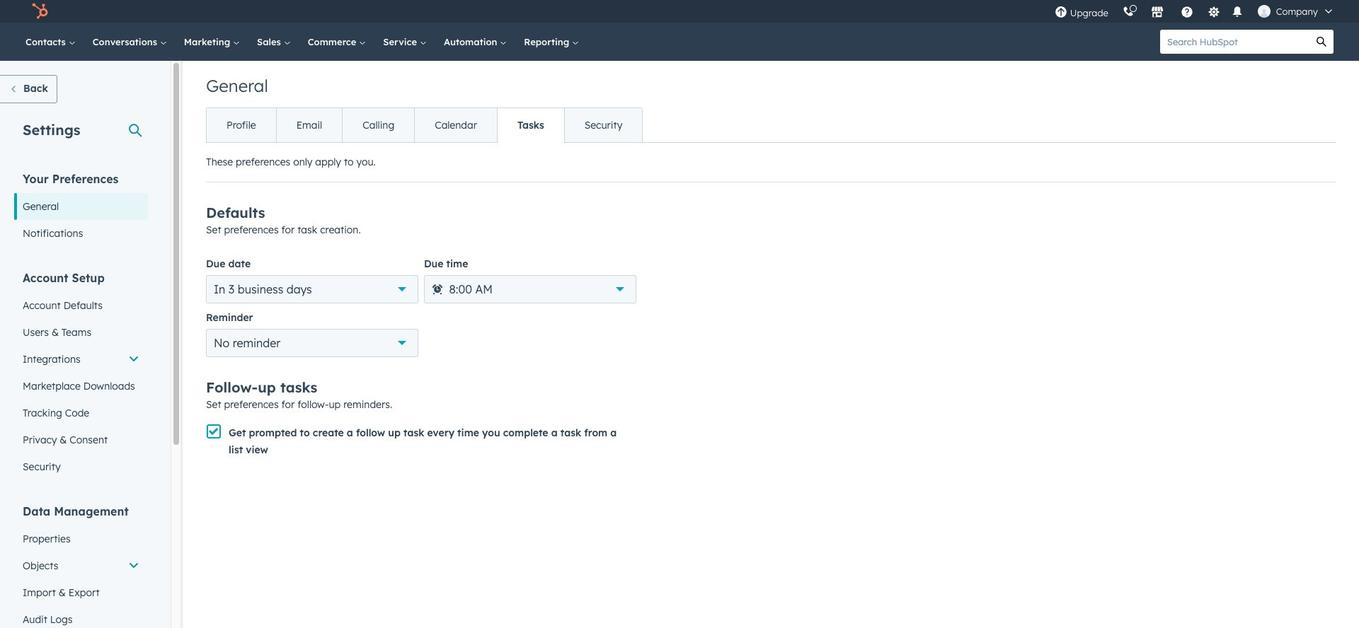 Task type: describe. For each thing, give the bounding box(es) containing it.
data management element
[[14, 504, 148, 629]]

Search HubSpot search field
[[1161, 30, 1310, 54]]



Task type: locate. For each thing, give the bounding box(es) containing it.
your preferences element
[[14, 171, 148, 247]]

account setup element
[[14, 271, 148, 481]]

menu
[[1048, 0, 1343, 23]]

marketplaces image
[[1151, 6, 1164, 19]]

navigation
[[206, 108, 643, 143]]

jacob simon image
[[1258, 5, 1271, 18]]



Task type: vqa. For each thing, say whether or not it's contained in the screenshot.
Account Setup ELEMENT
yes



